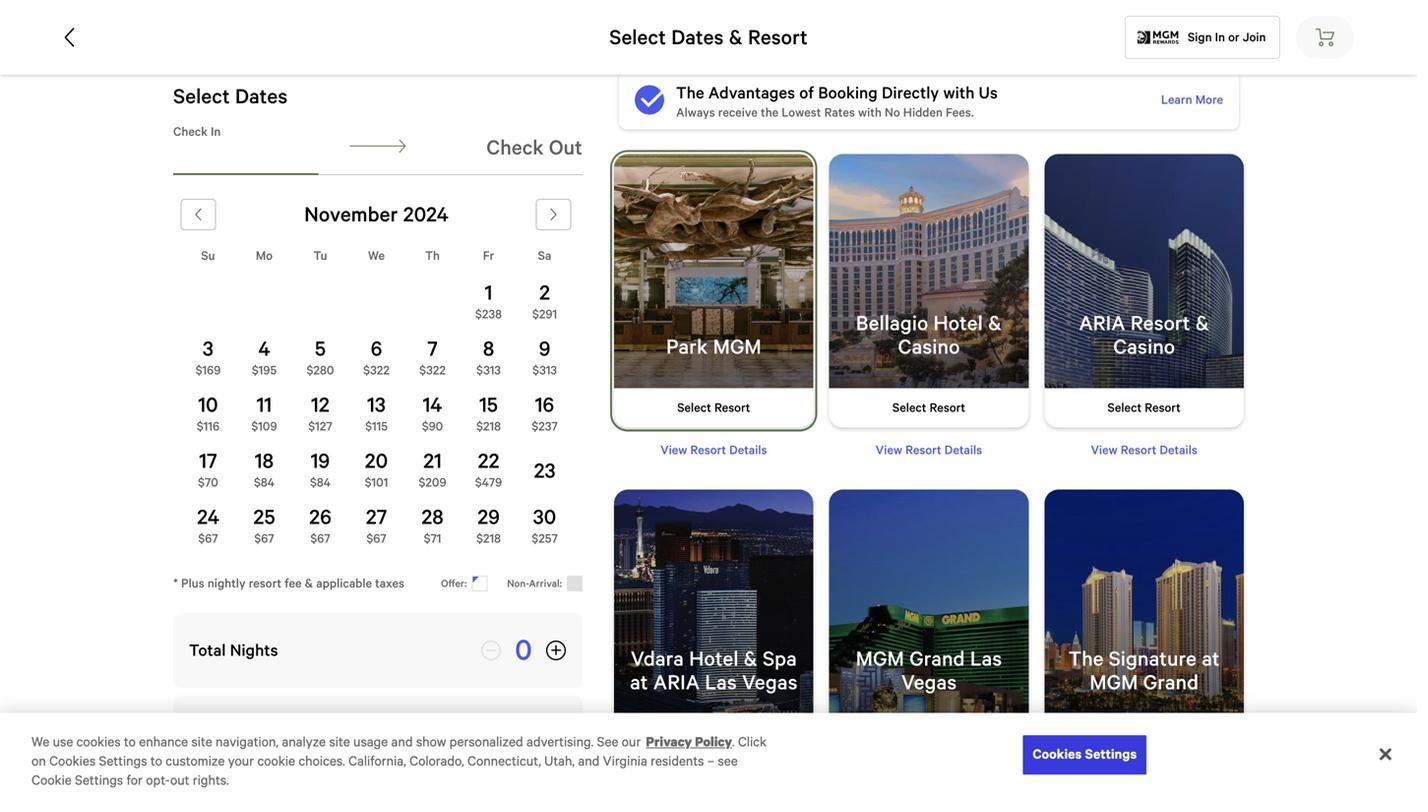 Task type: vqa. For each thing, say whether or not it's contained in the screenshot.


Task type: locate. For each thing, give the bounding box(es) containing it.
we for we use cookies to enhance site navigation, analyze site usage and show personalized advertising.  see our privacy policy
[[31, 735, 49, 749]]

vegas for resorts in las vegas
[[753, 37, 808, 61]]

1 horizontal spatial we
[[368, 248, 385, 263]]

& inside bellagio hotel & casino
[[988, 311, 1002, 335]]

dates up always
[[671, 26, 724, 49]]

0 vertical spatial to
[[124, 735, 136, 749]]

$84 for 18
[[254, 475, 275, 490]]

in inside check in check out
[[211, 124, 221, 139]]

opt-
[[146, 773, 170, 788]]

1 vertical spatial and
[[578, 754, 600, 769]]

1 horizontal spatial casino
[[1113, 335, 1175, 358]]

1 horizontal spatial mgm
[[856, 647, 904, 670]]

sign in or join button
[[1125, 16, 1280, 59]]

we for we
[[368, 248, 385, 263]]

1 $313 from the left
[[476, 363, 501, 377]]

settings
[[1085, 747, 1137, 762], [99, 754, 147, 769], [75, 773, 123, 788]]

we inside privacy alert dialog
[[31, 735, 49, 749]]

and left the show
[[391, 735, 413, 749]]

1 vertical spatial to
[[150, 754, 162, 769]]

mgm inside mgm grand las vegas
[[856, 647, 904, 670]]

to
[[124, 735, 136, 749], [150, 754, 162, 769]]

th
[[425, 248, 440, 263]]

privacy policy link
[[646, 735, 732, 749]]

select resort for bellagio
[[892, 400, 966, 415]]

26
[[309, 505, 332, 529]]

signature
[[1109, 647, 1197, 670]]

0 horizontal spatial aria
[[653, 670, 700, 694]]

2 $218 from the top
[[476, 531, 501, 546]]

las
[[715, 37, 748, 61], [970, 647, 1002, 670], [705, 670, 737, 694]]

$67 for 27
[[366, 531, 386, 546]]

0 horizontal spatial $84
[[254, 475, 275, 490]]

the inside the advantages of booking directly with us always receive the lowest rates with no hidden fees.
[[676, 84, 704, 102]]

in
[[694, 37, 710, 61]]

select resort down "park mgm"
[[677, 400, 750, 415]]

non-
[[507, 578, 529, 590]]

personalized
[[450, 735, 523, 749]]

0 horizontal spatial cookies
[[49, 754, 96, 769]]

in
[[1215, 30, 1225, 44], [211, 124, 221, 139]]

0 horizontal spatial hotel
[[689, 647, 739, 670]]

$67 down 26 at left bottom
[[310, 531, 330, 546]]

aria inside aria resort & casino
[[1079, 311, 1125, 335]]

2 up connecticut, on the bottom left
[[516, 716, 531, 749]]

the up always
[[676, 84, 704, 102]]

2 $291
[[532, 281, 557, 321]]

view for aria resort & casino
[[1091, 443, 1118, 457]]

and down see
[[578, 754, 600, 769]]

4 $67 from the left
[[366, 531, 386, 546]]

1 casino from the left
[[898, 335, 960, 358]]

the left "signature"
[[1068, 647, 1104, 670]]

november
[[304, 203, 398, 226]]

to up opt-
[[150, 754, 162, 769]]

view
[[660, 443, 687, 457], [876, 443, 903, 457], [1091, 443, 1118, 457], [1091, 778, 1118, 793]]

2 site from the left
[[329, 735, 350, 749]]

.  click on cookies settings to customize your cookie choices. california, colorado, connecticut, utah, and virginia residents – see cookie settings for opt-out rights.
[[31, 735, 767, 788]]

site up 'customize'
[[191, 735, 212, 749]]

cookies settings button
[[1022, 735, 1148, 776]]

11 $109
[[251, 393, 277, 434]]

0 horizontal spatial the
[[676, 84, 704, 102]]

hotel right vdara
[[689, 647, 739, 670]]

2 for 2 $291
[[539, 281, 550, 305]]

0 horizontal spatial dates
[[235, 85, 288, 108]]

5
[[315, 337, 326, 361]]

in left or
[[1215, 30, 1225, 44]]

2 $322 from the left
[[419, 363, 446, 377]]

select for park mgm
[[677, 400, 711, 415]]

select down "the signature at mgm grand"
[[1108, 736, 1142, 750]]

$322 for 7
[[419, 363, 446, 377]]

$218 for 29
[[476, 531, 501, 546]]

0 horizontal spatial $313
[[476, 363, 501, 377]]

$67 inside 26 $67
[[310, 531, 330, 546]]

us
[[979, 84, 998, 102]]

to inside .  click on cookies settings to customize your cookie choices. california, colorado, connecticut, utah, and virginia residents – see cookie settings for opt-out rights.
[[150, 754, 162, 769]]

we up "on"
[[31, 735, 49, 749]]

None radio
[[610, 150, 817, 431], [825, 150, 1033, 431], [1041, 485, 1248, 767], [610, 150, 817, 431], [825, 150, 1033, 431], [1041, 485, 1248, 767]]

2 $84 from the left
[[310, 475, 331, 490]]

1 vertical spatial hotel
[[689, 647, 739, 670]]

1 vertical spatial dates
[[235, 85, 288, 108]]

$116
[[197, 419, 220, 434]]

details for aria resort & casino
[[1160, 443, 1198, 457]]

1 $218 from the top
[[476, 419, 501, 434]]

18
[[255, 449, 274, 473]]

1 horizontal spatial and
[[578, 754, 600, 769]]

$67 down 27
[[366, 531, 386, 546]]

2 inside "2 $291"
[[539, 281, 550, 305]]

0 vertical spatial in
[[1215, 30, 1225, 44]]

1 horizontal spatial at
[[1202, 647, 1220, 670]]

check left out
[[486, 136, 544, 159]]

show
[[416, 735, 446, 749]]

2 $67 from the left
[[254, 531, 274, 546]]

taxes
[[375, 576, 404, 590]]

$67 for 26
[[310, 531, 330, 546]]

14 $90
[[422, 393, 443, 434]]

3 $169
[[196, 337, 221, 377]]

fee
[[285, 576, 302, 590]]

site
[[191, 735, 212, 749], [329, 735, 350, 749]]

1 horizontal spatial aria
[[1079, 311, 1125, 335]]

1 horizontal spatial $84
[[310, 475, 331, 490]]

19 $84
[[310, 449, 331, 490]]

1 horizontal spatial site
[[329, 735, 350, 749]]

settings down "the signature at mgm grand"
[[1085, 747, 1137, 762]]

hotel for bellagio
[[933, 311, 983, 335]]

select resort down "the signature at mgm grand"
[[1108, 736, 1181, 750]]

2 casino from the left
[[1113, 335, 1175, 358]]

1 vertical spatial we
[[31, 735, 49, 749]]

grand inside mgm grand las vegas
[[909, 647, 965, 670]]

1 $84 from the left
[[254, 475, 275, 490]]

$70
[[198, 475, 218, 490]]

0 horizontal spatial we
[[31, 735, 49, 749]]

details for the signature at mgm grand
[[1160, 778, 1198, 793]]

select resort up –
[[677, 736, 750, 750]]

$322 down 6 on the top left
[[363, 363, 390, 377]]

17
[[199, 449, 217, 473]]

vegas inside mgm grand las vegas
[[901, 670, 957, 694]]

select resort for vdara
[[677, 736, 750, 750]]

10 $116
[[197, 393, 220, 434]]

las for in
[[715, 37, 748, 61]]

resorts
[[619, 37, 689, 61]]

1 horizontal spatial check
[[486, 136, 544, 159]]

fees.
[[946, 105, 974, 119]]

we down november 2024 at left top
[[368, 248, 385, 263]]

1 horizontal spatial in
[[1215, 30, 1225, 44]]

select resort down aria resort & casino
[[1108, 400, 1181, 415]]

$84 down 19
[[310, 475, 331, 490]]

booking
[[818, 84, 878, 102]]

details
[[729, 443, 767, 457], [945, 443, 982, 457], [1160, 443, 1198, 457], [1160, 778, 1198, 793]]

view resort details button for signature
[[1091, 776, 1198, 795]]

we inside calendar application
[[368, 248, 385, 263]]

dates for select dates & resort
[[671, 26, 724, 49]]

at right "signature"
[[1202, 647, 1220, 670]]

select left in
[[609, 26, 666, 49]]

california,
[[348, 754, 406, 769]]

settings left 'for'
[[75, 773, 123, 788]]

$218 down 15
[[476, 419, 501, 434]]

$67 inside 27 $67
[[366, 531, 386, 546]]

Check In text field
[[173, 131, 350, 174]]

0 horizontal spatial site
[[191, 735, 212, 749]]

$313
[[476, 363, 501, 377], [532, 363, 557, 377]]

3 $67 from the left
[[310, 531, 330, 546]]

0 vertical spatial the
[[676, 84, 704, 102]]

resort inside aria resort & casino
[[1131, 311, 1190, 335]]

1 horizontal spatial the
[[1068, 647, 1104, 670]]

view resort details for hotel
[[876, 443, 982, 457]]

1 vertical spatial the
[[1068, 647, 1104, 670]]

6 $322
[[363, 337, 390, 377]]

None radio
[[1041, 150, 1248, 431], [610, 485, 817, 767], [1041, 150, 1248, 431], [610, 485, 817, 767]]

$67 inside 24 $67
[[198, 531, 218, 546]]

4
[[258, 337, 270, 361]]

1 horizontal spatial grand
[[1143, 670, 1199, 694]]

& for vdara hotel & spa at aria las vegas
[[744, 647, 758, 670]]

1 horizontal spatial hotel
[[933, 311, 983, 335]]

2 $313 from the left
[[532, 363, 557, 377]]

the for the advantages of booking directly with us always receive the lowest rates with no hidden fees.
[[676, 84, 704, 102]]

hotel inside vdara hotel & spa at aria las vegas
[[689, 647, 739, 670]]

* plus nightly resort fee & applicable taxes
[[173, 576, 404, 590]]

receive
[[718, 105, 758, 119]]

the inside "the signature at mgm grand"
[[1068, 647, 1104, 670]]

20 $101
[[365, 449, 388, 490]]

sign in or join
[[1188, 30, 1266, 44]]

hotel inside bellagio hotel & casino
[[933, 311, 983, 335]]

0 vertical spatial hotel
[[933, 311, 983, 335]]

$84 down 18
[[254, 475, 275, 490]]

sa
[[538, 248, 551, 263]]

$218 for 15
[[476, 419, 501, 434]]

casino inside aria resort & casino
[[1113, 335, 1175, 358]]

view for the signature at mgm grand
[[1091, 778, 1118, 793]]

in down select dates at the top of page
[[211, 124, 221, 139]]

0 vertical spatial and
[[391, 735, 413, 749]]

with up fees.
[[943, 84, 975, 102]]

at inside "the signature at mgm grand"
[[1202, 647, 1220, 670]]

0 horizontal spatial $322
[[363, 363, 390, 377]]

$90
[[422, 419, 443, 434]]

13 $115
[[365, 393, 388, 434]]

$238
[[475, 307, 502, 321]]

1 vertical spatial aria
[[653, 670, 700, 694]]

30 $257
[[532, 505, 558, 546]]

0 vertical spatial 2
[[539, 281, 550, 305]]

to right cookies
[[124, 735, 136, 749]]

0 vertical spatial aria
[[1079, 311, 1125, 335]]

23 button
[[517, 443, 573, 499]]

24 $67
[[197, 505, 219, 546]]

hotel right 'bellagio' on the right
[[933, 311, 983, 335]]

at up our on the bottom left of the page
[[630, 670, 648, 694]]

select down aria resort & casino
[[1108, 400, 1142, 415]]

in for check
[[211, 124, 221, 139]]

vdara hotel & spa at aria las vegas
[[630, 647, 798, 694]]

$67 down 25
[[254, 531, 274, 546]]

0 horizontal spatial check
[[173, 124, 208, 139]]

10
[[198, 393, 218, 417]]

mgm inside "the signature at mgm grand"
[[1090, 670, 1138, 694]]

details for park mgm
[[729, 443, 767, 457]]

$67 down 24 at the bottom left of page
[[198, 531, 218, 546]]

0 horizontal spatial in
[[211, 124, 221, 139]]

vegas
[[753, 37, 808, 61], [742, 670, 798, 694], [901, 670, 957, 694]]

.
[[732, 735, 735, 749]]

with left no
[[858, 105, 882, 119]]

colorado,
[[409, 754, 464, 769]]

0 horizontal spatial and
[[391, 735, 413, 749]]

0 horizontal spatial to
[[124, 735, 136, 749]]

site up "choices."
[[329, 735, 350, 749]]

dates up 'check in' text field
[[235, 85, 288, 108]]

1 vertical spatial in
[[211, 124, 221, 139]]

1 horizontal spatial 2
[[539, 281, 550, 305]]

$101
[[365, 475, 388, 490]]

$313 down 8
[[476, 363, 501, 377]]

we use cookies to enhance site navigation, analyze site usage and show personalized advertising.  see our privacy policy
[[31, 735, 732, 749]]

& inside vdara hotel & spa at aria las vegas
[[744, 647, 758, 670]]

in inside button
[[1215, 30, 1225, 44]]

select down bellagio hotel & casino
[[892, 400, 927, 415]]

plus
[[181, 576, 204, 590]]

2 horizontal spatial mgm
[[1090, 670, 1138, 694]]

&
[[729, 26, 743, 49], [988, 311, 1002, 335], [1196, 311, 1209, 335], [305, 576, 313, 590], [744, 647, 758, 670]]

utah,
[[544, 754, 575, 769]]

0 horizontal spatial grand
[[909, 647, 965, 670]]

0 horizontal spatial 2
[[516, 716, 531, 749]]

view resort details for resort
[[1091, 443, 1198, 457]]

9
[[539, 337, 551, 361]]

0 horizontal spatial at
[[630, 670, 648, 694]]

the
[[676, 84, 704, 102], [1068, 647, 1104, 670]]

1 horizontal spatial cookies
[[1033, 747, 1082, 762]]

1 vertical spatial with
[[858, 105, 882, 119]]

& for bellagio hotel & casino
[[988, 311, 1002, 335]]

casino inside bellagio hotel & casino
[[898, 335, 960, 358]]

12 $127
[[308, 393, 332, 434]]

$67 inside 25 $67
[[254, 531, 274, 546]]

we
[[368, 248, 385, 263], [31, 735, 49, 749]]

0 horizontal spatial casino
[[898, 335, 960, 358]]

details for bellagio hotel & casino
[[945, 443, 982, 457]]

view resort details button
[[660, 440, 767, 460], [876, 440, 982, 460], [1091, 440, 1198, 460], [1091, 776, 1198, 795]]

november 2024
[[304, 203, 449, 226]]

select down park
[[677, 400, 711, 415]]

view resort details button for hotel
[[876, 440, 982, 460]]

$313 down '9'
[[532, 363, 557, 377]]

1 $67 from the left
[[198, 531, 218, 546]]

11
[[257, 393, 272, 417]]

1 horizontal spatial $322
[[419, 363, 446, 377]]

$67 for 25
[[254, 531, 274, 546]]

0 vertical spatial $218
[[476, 419, 501, 434]]

1 vertical spatial 2
[[516, 716, 531, 749]]

12
[[311, 393, 330, 417]]

8 $313
[[476, 337, 501, 377]]

2 up $291
[[539, 281, 550, 305]]

& inside aria resort & casino
[[1196, 311, 1209, 335]]

use
[[53, 735, 73, 749]]

and
[[391, 735, 413, 749], [578, 754, 600, 769]]

$84
[[254, 475, 275, 490], [310, 475, 331, 490]]

las inside mgm grand las vegas
[[970, 647, 1002, 670]]

0 vertical spatial dates
[[671, 26, 724, 49]]

1 $322 from the left
[[363, 363, 390, 377]]

select resort down bellagio hotel & casino
[[892, 400, 966, 415]]

resort
[[249, 576, 282, 590]]

su
[[201, 248, 215, 263]]

1 horizontal spatial $313
[[532, 363, 557, 377]]

select up –
[[677, 736, 711, 750]]

26 $67
[[309, 505, 332, 546]]

check down select dates at the top of page
[[173, 124, 208, 139]]

grand
[[909, 647, 965, 670], [1143, 670, 1199, 694]]

1 horizontal spatial to
[[150, 754, 162, 769]]

$218 down 29
[[476, 531, 501, 546]]

select for bellagio hotel & casino
[[892, 400, 927, 415]]

select
[[609, 26, 666, 49], [173, 85, 230, 108], [677, 400, 711, 415], [892, 400, 927, 415], [1108, 400, 1142, 415], [677, 736, 711, 750], [1108, 736, 1142, 750]]

1 horizontal spatial with
[[943, 84, 975, 102]]

select resort for aria
[[1108, 400, 1181, 415]]

1 horizontal spatial dates
[[671, 26, 724, 49]]

0 vertical spatial we
[[368, 248, 385, 263]]

$322 down 7
[[419, 363, 446, 377]]

and inside .  click on cookies settings to customize your cookie choices. california, colorado, connecticut, utah, and virginia residents – see cookie settings for opt-out rights.
[[578, 754, 600, 769]]

13
[[367, 393, 386, 417]]

1 vertical spatial $218
[[476, 531, 501, 546]]

residents
[[651, 754, 704, 769]]



Task type: describe. For each thing, give the bounding box(es) containing it.
$71
[[424, 531, 441, 546]]

25
[[253, 505, 275, 529]]

28
[[421, 505, 444, 529]]

24
[[197, 505, 219, 529]]

29
[[477, 505, 500, 529]]

virginia
[[603, 754, 647, 769]]

arrival:
[[529, 578, 562, 590]]

hidden
[[903, 105, 943, 119]]

0 vertical spatial with
[[943, 84, 975, 102]]

view resort details button for resort
[[1091, 440, 1198, 460]]

learn more
[[1161, 93, 1223, 107]]

& for aria resort & casino
[[1196, 311, 1209, 335]]

20
[[365, 449, 388, 473]]

select resort for park
[[677, 400, 750, 415]]

out
[[549, 136, 583, 159]]

$195
[[252, 363, 277, 377]]

park
[[666, 335, 708, 358]]

16
[[535, 393, 554, 417]]

15
[[479, 393, 498, 417]]

learn more button
[[1161, 90, 1223, 110]]

navigation,
[[216, 735, 279, 749]]

$313 for 8
[[476, 363, 501, 377]]

$322 for 6
[[363, 363, 390, 377]]

–
[[707, 754, 715, 769]]

view resort details button for mgm
[[660, 440, 767, 460]]

at inside vdara hotel & spa at aria las vegas
[[630, 670, 648, 694]]

$313 for 9
[[532, 363, 557, 377]]

settings up 'for'
[[99, 754, 147, 769]]

*
[[173, 576, 178, 590]]

aria inside vdara hotel & spa at aria las vegas
[[653, 670, 700, 694]]

5 $280
[[307, 337, 334, 377]]

mo
[[256, 248, 273, 263]]

0 horizontal spatial with
[[858, 105, 882, 119]]

$84 for 19
[[310, 475, 331, 490]]

lowest
[[782, 105, 821, 119]]

view for park mgm
[[660, 443, 687, 457]]

directly
[[882, 84, 939, 102]]

1 site from the left
[[191, 735, 212, 749]]

more
[[1195, 93, 1223, 107]]

applicable
[[316, 576, 372, 590]]

or
[[1228, 30, 1240, 44]]

select dates
[[173, 85, 288, 108]]

2 for 2
[[516, 716, 531, 749]]

cookies inside button
[[1033, 747, 1082, 762]]

out
[[170, 773, 189, 788]]

park mgm
[[666, 335, 761, 358]]

view resort details for mgm
[[660, 443, 767, 457]]

rights.
[[193, 773, 229, 788]]

27
[[366, 505, 387, 529]]

hotel for vdara
[[689, 647, 739, 670]]

select dates & resort
[[609, 26, 808, 49]]

6
[[371, 337, 382, 361]]

our
[[622, 735, 641, 749]]

view resort details for signature
[[1091, 778, 1198, 793]]

spa
[[763, 647, 797, 670]]

2024
[[403, 203, 449, 226]]

3
[[203, 337, 213, 361]]

tu
[[313, 248, 327, 263]]

28 $71
[[421, 505, 444, 546]]

settings inside button
[[1085, 747, 1137, 762]]

0 horizontal spatial mgm
[[713, 335, 761, 358]]

calendar application
[[167, 175, 1417, 574]]

$237
[[532, 419, 558, 434]]

15 $218
[[476, 393, 501, 434]]

the advantages of booking directly with us always receive the lowest rates with no hidden fees.
[[676, 84, 998, 119]]

select for vdara hotel & spa at aria las vegas
[[677, 736, 711, 750]]

vegas inside vdara hotel & spa at aria las vegas
[[742, 670, 798, 694]]

join
[[1243, 30, 1266, 44]]

dates for select dates
[[235, 85, 288, 108]]

the for the signature at mgm grand
[[1068, 647, 1104, 670]]

29 $218
[[476, 505, 501, 546]]

select for the signature at mgm grand
[[1108, 736, 1142, 750]]

27 $67
[[366, 505, 387, 546]]

9 $313
[[532, 337, 557, 377]]

bellagio hotel & casino
[[856, 311, 1002, 358]]

$169
[[196, 363, 221, 377]]

0
[[515, 634, 532, 667]]

30
[[533, 505, 556, 529]]

cookies settings
[[1033, 747, 1137, 762]]

select up 'check in' text field
[[173, 85, 230, 108]]

total nights
[[189, 641, 278, 660]]

16 $237
[[532, 393, 558, 434]]

connecticut,
[[467, 754, 541, 769]]

Check Out text field
[[406, 131, 583, 174]]

view for bellagio hotel & casino
[[876, 443, 903, 457]]

7 $322
[[419, 337, 446, 377]]

1 $238
[[475, 281, 502, 321]]

MGM Grand Las Vegas radio
[[825, 485, 1033, 767]]

21
[[423, 449, 442, 473]]

see
[[597, 735, 618, 749]]

select for aria resort & casino
[[1108, 400, 1142, 415]]

casino for hotel
[[898, 335, 960, 358]]

vegas for mgm grand las vegas
[[901, 670, 957, 694]]

$67 for 24
[[198, 531, 218, 546]]

cookies
[[76, 735, 121, 749]]

casino for resort
[[1113, 335, 1175, 358]]

non-arrival:
[[507, 578, 562, 590]]

$291
[[532, 307, 557, 321]]

23
[[534, 459, 556, 483]]

usage
[[353, 735, 388, 749]]

select resort for the
[[1108, 736, 1181, 750]]

the signature at mgm grand
[[1068, 647, 1220, 694]]

8
[[483, 337, 494, 361]]

privacy alert dialog
[[0, 713, 1417, 800]]

advantages
[[708, 84, 795, 102]]

las inside vdara hotel & spa at aria las vegas
[[705, 670, 737, 694]]

cookie
[[31, 773, 72, 788]]

advertising.
[[527, 735, 594, 749]]

cookies inside .  click on cookies settings to customize your cookie choices. california, colorado, connecticut, utah, and virginia residents – see cookie settings for opt-out rights.
[[49, 754, 96, 769]]

policy
[[695, 735, 732, 749]]

for
[[126, 773, 143, 788]]

las for grand
[[970, 647, 1002, 670]]

nightly
[[207, 576, 246, 590]]

in for or
[[1215, 30, 1225, 44]]

grand inside "the signature at mgm grand"
[[1143, 670, 1199, 694]]

offer:
[[441, 578, 467, 590]]

$257
[[532, 531, 558, 546]]

the
[[761, 105, 779, 119]]

of
[[799, 84, 814, 102]]



